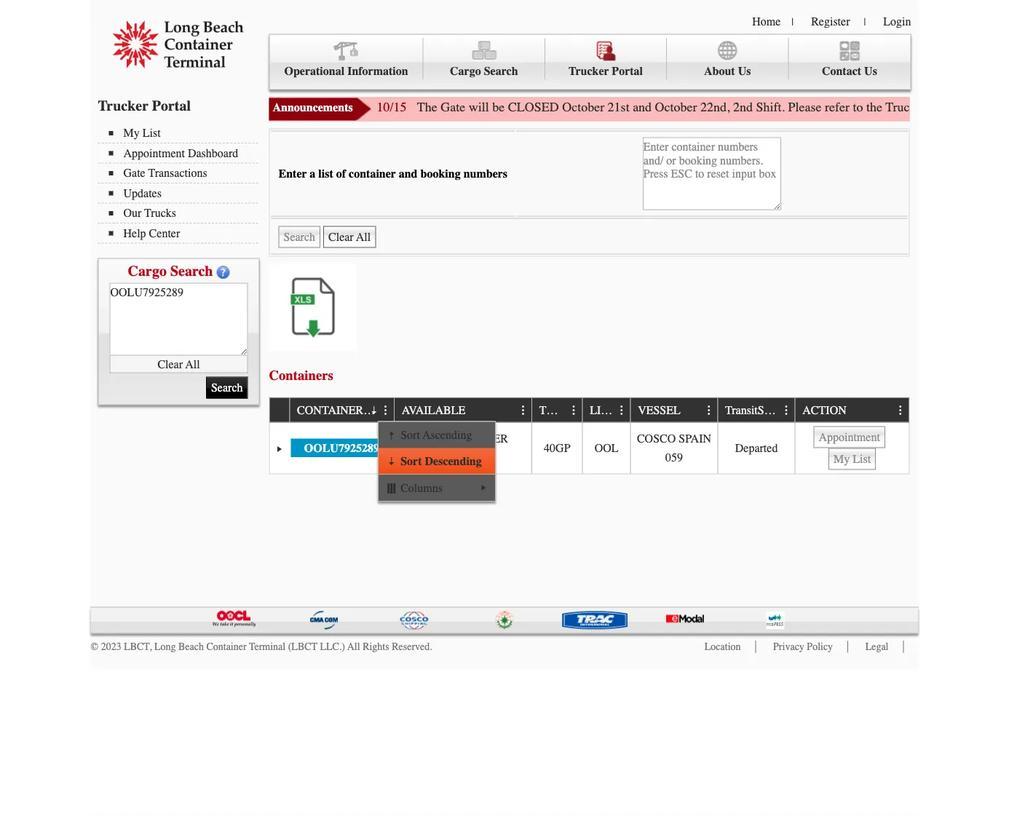 Task type: locate. For each thing, give the bounding box(es) containing it.
type
[[539, 404, 568, 417]]

sort ascending
[[401, 428, 472, 442]]

cargo search down center
[[128, 262, 213, 279]]

no
[[418, 432, 435, 445]]

trucker portal up the 21st
[[569, 64, 643, 78]]

0 vertical spatial cargo
[[450, 64, 481, 78]]

sort down no
[[401, 455, 422, 468]]

us for about us
[[738, 64, 751, 78]]

october left 22nd,
[[655, 100, 697, 115]]

1 us from the left
[[738, 64, 751, 78]]

row containing no (container departed)
[[270, 423, 909, 473]]

containers
[[269, 368, 333, 383]]

tree grid
[[270, 398, 909, 473]]

clear all button
[[110, 356, 248, 373]]

be
[[492, 100, 505, 115]]

trucker up the 21st
[[569, 64, 609, 78]]

gate inside my list appointment dashboard gate transactions updates our trucks help center
[[123, 166, 145, 180]]

0 horizontal spatial search
[[170, 262, 213, 279]]

2 edit column settings image from the left
[[781, 405, 793, 417]]

all right llc.)
[[347, 641, 360, 653]]

cargo down help
[[128, 262, 167, 279]]

3 edit column settings image from the left
[[895, 405, 907, 417]]

edit column settings image left line
[[568, 405, 580, 417]]

departed
[[735, 441, 778, 455]]

1 horizontal spatial all
[[347, 641, 360, 653]]

0 horizontal spatial us
[[738, 64, 751, 78]]

action
[[803, 404, 847, 417]]

and
[[633, 100, 652, 115], [399, 167, 418, 180]]

vessel column header
[[630, 398, 717, 423]]

announcements
[[273, 101, 353, 114]]

line link
[[590, 398, 623, 422]]

clear all
[[158, 357, 200, 371]]

edit column settings image inside container column header
[[380, 405, 392, 417]]

refer
[[825, 100, 850, 115]]

clear
[[158, 357, 183, 371]]

numbers
[[464, 167, 508, 180]]

| right 'home'
[[792, 16, 794, 28]]

search inside cargo search link
[[484, 64, 518, 78]]

© 2023 lbct, long beach container terminal (lbct llc.) all rights reserved.
[[91, 641, 432, 653]]

1 vertical spatial menu bar
[[98, 125, 265, 244]]

all right clear
[[185, 357, 200, 371]]

cargo up the will
[[450, 64, 481, 78]]

0 vertical spatial and
[[633, 100, 652, 115]]

3 edit column settings image from the left
[[568, 405, 580, 417]]

1 horizontal spatial search
[[484, 64, 518, 78]]

contact us link
[[789, 38, 910, 79]]

ool cell
[[582, 423, 630, 473]]

my list link
[[109, 126, 258, 140]]

gate up updates
[[123, 166, 145, 180]]

Enter container numbers and/ or booking numbers. Press ESC to reset input box text field
[[643, 137, 781, 210]]

trucker portal inside menu bar
[[569, 64, 643, 78]]

and right the 21st
[[633, 100, 652, 115]]

1 horizontal spatial gate
[[441, 100, 465, 115]]

0 horizontal spatial trucker
[[98, 97, 148, 114]]

gate right the
[[441, 100, 465, 115]]

edit column settings image for line
[[616, 405, 628, 417]]

edit column settings image left vessel
[[616, 405, 628, 417]]

1 vertical spatial trucker portal
[[98, 97, 191, 114]]

all
[[185, 357, 200, 371], [347, 641, 360, 653]]

available link
[[402, 398, 472, 422]]

cargo search inside cargo search link
[[450, 64, 518, 78]]

1 edit column settings image from the left
[[380, 405, 392, 417]]

0 vertical spatial all
[[185, 357, 200, 371]]

sort for sort ascending
[[401, 428, 420, 442]]

cargo search up the will
[[450, 64, 518, 78]]

the
[[417, 100, 437, 115]]

©
[[91, 641, 98, 653]]

llc.)
[[320, 641, 345, 653]]

sort
[[401, 428, 420, 442], [401, 455, 422, 468]]

1 horizontal spatial us
[[864, 64, 877, 78]]

1 | from the left
[[792, 16, 794, 28]]

0 horizontal spatial cargo search
[[128, 262, 213, 279]]

beach
[[178, 641, 204, 653]]

us for contact us
[[864, 64, 877, 78]]

departed cell
[[717, 423, 795, 473]]

no (container departed) cell
[[394, 423, 532, 473]]

edit column settings image inside the transitstate column header
[[781, 405, 793, 417]]

2 row from the top
[[270, 423, 909, 473]]

privacy policy
[[773, 641, 833, 653]]

edit column settings image for action
[[895, 405, 907, 417]]

edit column settings image inside type column header
[[568, 405, 580, 417]]

cargo
[[450, 64, 481, 78], [128, 262, 167, 279]]

0 vertical spatial cargo search
[[450, 64, 518, 78]]

vessel
[[638, 404, 681, 417]]

(container
[[438, 432, 508, 445]]

40gp cell
[[532, 423, 582, 473]]

|
[[792, 16, 794, 28], [864, 16, 866, 28]]

sort down available on the left of page
[[401, 428, 420, 442]]

legal link
[[865, 641, 889, 653]]

updates link
[[109, 186, 258, 200]]

oolu7925289
[[304, 441, 379, 455]]

oolu7925289 cell
[[289, 423, 394, 473]]

22nd,
[[700, 100, 730, 115]]

booking
[[420, 167, 461, 180]]

menu bar
[[269, 34, 911, 90], [98, 125, 265, 244], [378, 422, 495, 501]]

us right contact
[[864, 64, 877, 78]]

portal up my list "link"
[[152, 97, 191, 114]]

a
[[310, 167, 315, 180]]

edit column settings image left type
[[518, 405, 529, 417]]

gate right truck
[[920, 100, 944, 115]]

trucker portal up list on the top of page
[[98, 97, 191, 114]]

None button
[[323, 226, 376, 248], [814, 426, 885, 448], [829, 448, 876, 470], [323, 226, 376, 248], [814, 426, 885, 448], [829, 448, 876, 470]]

row containing container
[[270, 398, 909, 423]]

portal
[[612, 64, 643, 78], [152, 97, 191, 114]]

1 horizontal spatial cargo search
[[450, 64, 518, 78]]

edit column settings image
[[380, 405, 392, 417], [518, 405, 529, 417], [568, 405, 580, 417], [616, 405, 628, 417]]

0 vertical spatial sort
[[401, 428, 420, 442]]

2 sort from the top
[[401, 455, 422, 468]]

0 horizontal spatial all
[[185, 357, 200, 371]]

trucker up my
[[98, 97, 148, 114]]

0 vertical spatial trucker
[[569, 64, 609, 78]]

1 vertical spatial and
[[399, 167, 418, 180]]

1 edit column settings image from the left
[[703, 405, 715, 417]]

line column header
[[582, 398, 630, 423]]

4 edit column settings image from the left
[[616, 405, 628, 417]]

gate transactions link
[[109, 166, 258, 180]]

october left the 21st
[[562, 100, 604, 115]]

of
[[336, 167, 346, 180]]

0 horizontal spatial october
[[562, 100, 604, 115]]

operational
[[284, 64, 344, 78]]

cosco spain 059
[[637, 432, 711, 464]]

1 vertical spatial sort
[[401, 455, 422, 468]]

the
[[866, 100, 882, 115]]

appointment
[[123, 146, 185, 160]]

1 row from the top
[[270, 398, 909, 423]]

None submit
[[278, 226, 320, 248], [206, 377, 248, 399], [278, 226, 320, 248], [206, 377, 248, 399]]

0 horizontal spatial portal
[[152, 97, 191, 114]]

cargo search
[[450, 64, 518, 78], [128, 262, 213, 279]]

0 horizontal spatial |
[[792, 16, 794, 28]]

1 vertical spatial cargo search
[[128, 262, 213, 279]]

sort for sort descending
[[401, 455, 422, 468]]

0 horizontal spatial cargo
[[128, 262, 167, 279]]

register link
[[811, 15, 850, 28]]

contact us
[[822, 64, 877, 78]]

1 horizontal spatial trucker portal
[[569, 64, 643, 78]]

action link
[[803, 398, 854, 422]]

1 horizontal spatial cargo
[[450, 64, 481, 78]]

edit column settings image inside available 'column header'
[[518, 405, 529, 417]]

2 us from the left
[[864, 64, 877, 78]]

type link
[[539, 398, 575, 422]]

cosco spain 059 cell
[[630, 423, 717, 473]]

dashboard
[[188, 146, 238, 160]]

1 vertical spatial search
[[170, 262, 213, 279]]

2 edit column settings image from the left
[[518, 405, 529, 417]]

sort descending menu item
[[378, 448, 495, 474]]

enter
[[278, 167, 307, 180]]

0 vertical spatial portal
[[612, 64, 643, 78]]

0 horizontal spatial gate
[[123, 166, 145, 180]]

1 sort from the top
[[401, 428, 420, 442]]

trucker
[[569, 64, 609, 78], [98, 97, 148, 114]]

0 vertical spatial trucker portal
[[569, 64, 643, 78]]

row
[[270, 398, 909, 423], [270, 423, 909, 473]]

cell
[[795, 423, 909, 473]]

1 horizontal spatial and
[[633, 100, 652, 115]]

1 horizontal spatial october
[[655, 100, 697, 115]]

portal up the 21st
[[612, 64, 643, 78]]

edit column settings image for available
[[518, 405, 529, 417]]

search down help center link
[[170, 262, 213, 279]]

edit column settings image for transitstate
[[781, 405, 793, 417]]

spain
[[679, 432, 711, 445]]

available column header
[[394, 398, 532, 423]]

2 horizontal spatial edit column settings image
[[895, 405, 907, 417]]

| left login
[[864, 16, 866, 28]]

sort inside menu item
[[401, 455, 422, 468]]

edit column settings image
[[703, 405, 715, 417], [781, 405, 793, 417], [895, 405, 907, 417]]

search up "be"
[[484, 64, 518, 78]]

home
[[752, 15, 781, 28]]

2nd
[[733, 100, 753, 115]]

location
[[705, 641, 741, 653]]

edit column settings image inside line column header
[[616, 405, 628, 417]]

1 vertical spatial cargo
[[128, 262, 167, 279]]

21st
[[608, 100, 630, 115]]

edit column settings image left available on the left of page
[[380, 405, 392, 417]]

10/15 the gate will be closed october 21st and october 22nd, 2nd shift. please refer to the truck gate hours web p
[[377, 100, 1009, 115]]

edit column settings image inside action column header
[[895, 405, 907, 417]]

edit column settings image inside vessel column header
[[703, 405, 715, 417]]

2 horizontal spatial gate
[[920, 100, 944, 115]]

1 horizontal spatial |
[[864, 16, 866, 28]]

long
[[154, 641, 176, 653]]

search
[[484, 64, 518, 78], [170, 262, 213, 279]]

descending
[[425, 455, 482, 468]]

2 | from the left
[[864, 16, 866, 28]]

and left booking
[[399, 167, 418, 180]]

ascending
[[423, 428, 472, 442]]

2 vertical spatial menu bar
[[378, 422, 495, 501]]

0 vertical spatial menu bar
[[269, 34, 911, 90]]

gate
[[441, 100, 465, 115], [920, 100, 944, 115], [123, 166, 145, 180]]

1 horizontal spatial edit column settings image
[[781, 405, 793, 417]]

sort descending
[[401, 455, 482, 468]]

help
[[123, 226, 146, 240]]

2023
[[101, 641, 121, 653]]

2 october from the left
[[655, 100, 697, 115]]

menu bar containing sort ascending
[[378, 422, 495, 501]]

0 horizontal spatial edit column settings image
[[703, 405, 715, 417]]

menu bar containing my list
[[98, 125, 265, 244]]

container
[[206, 641, 247, 653]]

us right about
[[738, 64, 751, 78]]

privacy
[[773, 641, 804, 653]]

0 vertical spatial search
[[484, 64, 518, 78]]

register
[[811, 15, 850, 28]]

us
[[738, 64, 751, 78], [864, 64, 877, 78]]



Task type: describe. For each thing, give the bounding box(es) containing it.
contact
[[822, 64, 861, 78]]

cosco
[[637, 432, 676, 445]]

container link
[[297, 398, 387, 422]]

line
[[590, 404, 616, 417]]

list
[[318, 167, 333, 180]]

1 horizontal spatial portal
[[612, 64, 643, 78]]

information
[[347, 64, 408, 78]]

hours
[[948, 100, 980, 115]]

menu bar containing operational information
[[269, 34, 911, 90]]

1 vertical spatial portal
[[152, 97, 191, 114]]

container
[[297, 404, 364, 417]]

trucks
[[144, 206, 176, 220]]

enter a list of container and booking numbers
[[278, 167, 508, 180]]

ool
[[595, 441, 619, 455]]

privacy policy link
[[773, 641, 833, 653]]

container column header
[[289, 398, 394, 423]]

vessel link
[[638, 398, 688, 422]]

40gp
[[544, 441, 570, 455]]

shift.
[[756, 100, 785, 115]]

please
[[788, 100, 822, 115]]

p
[[1008, 100, 1009, 115]]

1 vertical spatial all
[[347, 641, 360, 653]]

all inside button
[[185, 357, 200, 371]]

legal
[[865, 641, 889, 653]]

policy
[[807, 641, 833, 653]]

cargo inside menu bar
[[450, 64, 481, 78]]

transitstate
[[725, 404, 781, 417]]

transitstate column header
[[717, 398, 795, 423]]

059
[[665, 451, 683, 464]]

my
[[123, 126, 140, 140]]

lbct,
[[124, 641, 152, 653]]

truck
[[886, 100, 916, 115]]

about us
[[704, 64, 751, 78]]

tree grid containing container
[[270, 398, 909, 473]]

operational information
[[284, 64, 408, 78]]

available
[[402, 404, 465, 417]]

our
[[123, 206, 142, 220]]

trucker portal link
[[545, 38, 667, 79]]

center
[[149, 226, 180, 240]]

cargo search link
[[424, 38, 545, 79]]

edit column settings image for container
[[380, 405, 392, 417]]

web
[[983, 100, 1005, 115]]

terminal
[[249, 641, 286, 653]]

columns
[[401, 481, 443, 495]]

appointment dashboard link
[[109, 146, 258, 160]]

to
[[853, 100, 863, 115]]

1 vertical spatial trucker
[[98, 97, 148, 114]]

action column header
[[795, 398, 909, 423]]

Enter container numbers and/ or booking numbers.  text field
[[110, 283, 248, 356]]

departed)
[[432, 451, 495, 464]]

closed
[[508, 100, 559, 115]]

type column header
[[532, 398, 582, 423]]

edit column settings image for type
[[568, 405, 580, 417]]

my list appointment dashboard gate transactions updates our trucks help center
[[123, 126, 238, 240]]

help center link
[[109, 226, 258, 240]]

reserved.
[[392, 641, 432, 653]]

0 horizontal spatial and
[[399, 167, 418, 180]]

edit column settings image for vessel
[[703, 405, 715, 417]]

1 horizontal spatial trucker
[[569, 64, 609, 78]]

list
[[143, 126, 161, 140]]

updates
[[123, 186, 162, 200]]

container
[[349, 167, 396, 180]]

will
[[469, 100, 489, 115]]

no (container departed)
[[418, 432, 508, 464]]

login link
[[883, 15, 911, 28]]

location link
[[705, 641, 741, 653]]

rights
[[363, 641, 389, 653]]

login
[[883, 15, 911, 28]]

(lbct
[[288, 641, 317, 653]]

about us link
[[667, 38, 789, 79]]

our trucks link
[[109, 206, 258, 220]]

operational information link
[[270, 38, 424, 79]]

1 october from the left
[[562, 100, 604, 115]]

transitstate link
[[725, 398, 788, 422]]

0 horizontal spatial trucker portal
[[98, 97, 191, 114]]

10/15
[[377, 100, 407, 115]]



Task type: vqa. For each thing, say whether or not it's contained in the screenshot.
VESSEL NAME
no



